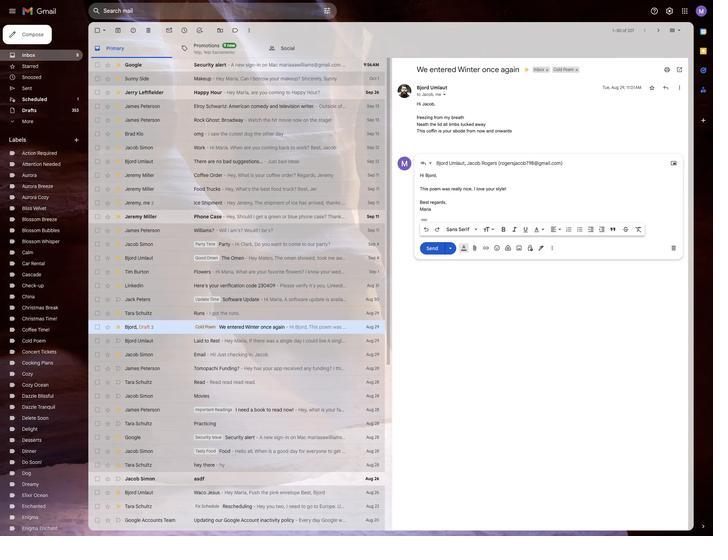 Task type: vqa. For each thing, say whether or not it's contained in the screenshot.


Task type: locate. For each thing, give the bounding box(es) containing it.
row down the security issue security alert -
[[88, 445, 385, 459]]

elroy schwartz: american comedy and television writer. -
[[194, 103, 319, 109]]

cozy down cooking
[[22, 371, 33, 377]]

we
[[417, 65, 428, 74], [219, 324, 226, 330]]

0 vertical spatial you
[[260, 89, 267, 96]]

important according to google magic. switch for food trucks
[[115, 186, 122, 193]]

2 important according to google magic. switch from the top
[[115, 186, 122, 193]]

to up 'hi jacob,'
[[417, 92, 421, 97]]

1 horizontal spatial happy
[[292, 89, 306, 96]]

1 christmas from the top
[[22, 305, 44, 311]]

aug 29 for laid to rest - hey maria, if there was a single day i could live a single breath i could take i'd trade all the others away best, bjord
[[366, 338, 379, 344]]

0 vertical spatial 4
[[377, 242, 379, 247]]

maria,
[[226, 76, 239, 82], [236, 89, 250, 96], [216, 145, 229, 151], [234, 338, 248, 344], [234, 490, 248, 496]]

peterson
[[141, 103, 160, 109], [141, 117, 160, 123], [141, 228, 160, 234], [141, 366, 160, 372], [141, 407, 160, 413]]

hey for funding?
[[244, 366, 253, 372]]

3 aug 29 from the top
[[366, 338, 379, 344]]

0 vertical spatial breeze
[[38, 183, 53, 190]]

0 vertical spatial 2
[[151, 200, 154, 206]]

0 vertical spatial and
[[270, 103, 278, 109]]

1 vertical spatial aurora
[[22, 183, 37, 190]]

row down should in the left top of the page
[[88, 224, 385, 238]]

hi
[[417, 102, 421, 107], [210, 145, 214, 151], [420, 173, 424, 178], [235, 241, 240, 248], [290, 324, 294, 330]]

you down the dog on the top of page
[[252, 145, 260, 151]]

9 important according to google magic. switch from the top
[[115, 282, 122, 289]]

row containing jerry leftfielder
[[88, 86, 385, 99]]

0 horizontal spatial now
[[293, 117, 302, 123]]

2 tara from the top
[[125, 380, 134, 386]]

1 vertical spatial important because you marked it as important. switch
[[115, 324, 122, 331]]

8 important according to google magic. switch from the top
[[115, 269, 122, 276]]

hey, for hey, should i get a green or blue phone case? thanks, jer
[[227, 214, 236, 220]]

sep for food trucks - hey, what's the best food truck? best, jer
[[368, 186, 375, 192]]

1 important because you marked it as important. switch from the top
[[115, 310, 122, 317]]

1 4 from the top
[[377, 242, 379, 247]]

and left onwards
[[487, 128, 494, 134]]

353
[[72, 108, 79, 113]]

3 29 from the top
[[375, 338, 379, 344]]

breeze up aurora cozy
[[38, 183, 53, 190]]

best,
[[311, 145, 322, 151], [298, 186, 309, 192], [450, 338, 461, 344], [356, 449, 367, 455], [301, 490, 312, 496]]

jeremy miller for food trucks
[[125, 186, 154, 192]]

0 horizontal spatial from
[[434, 115, 443, 120]]

more options image
[[550, 245, 554, 252]]

time inside update time software update -
[[210, 297, 219, 302]]

umlaut down draft
[[138, 338, 153, 344]]

remove formatting ‪(⌘\)‬ image
[[635, 226, 642, 233]]

1 important according to google magic. switch from the top
[[115, 172, 122, 179]]

2 inside bjord , draft 2
[[151, 325, 154, 330]]

concert tickets
[[22, 349, 56, 355]]

29,
[[620, 85, 626, 90]]

bold ‪(⌘b)‬ image
[[500, 226, 507, 233]]

row up the what's
[[88, 169, 385, 182]]

6 important according to google magic. switch from the top
[[115, 241, 122, 248]]

0 horizontal spatial me
[[143, 200, 150, 206]]

2 enigma from the top
[[22, 526, 38, 532]]

0 horizontal spatial winter
[[245, 324, 260, 330]]

cold poem inside button
[[554, 67, 574, 72]]

enigma for enigma enchant
[[22, 526, 38, 532]]

not important switch
[[115, 296, 122, 303], [115, 338, 122, 345], [115, 365, 122, 372]]

cozy down cozy link
[[22, 382, 33, 389]]

cozy for cozy link
[[22, 371, 33, 377]]

poem inside button
[[563, 67, 574, 72]]

tab list
[[694, 22, 713, 512], [88, 39, 694, 58]]

desserts link
[[22, 438, 42, 444]]

sep for rock ghost: broadway - watch the hit movie now on the stage!
[[367, 117, 375, 123]]

1 dazzle from the top
[[22, 393, 37, 400]]

0 vertical spatial breath
[[452, 115, 464, 120]]

hey for hour
[[227, 89, 235, 96]]

hey for jesus
[[225, 490, 233, 496]]

cold poem right inbox button
[[554, 67, 574, 72]]

9 new
[[224, 43, 235, 48]]

inbox for inbox link
[[22, 52, 35, 58]]

dazzle for dazzle tranquil
[[22, 404, 37, 411]]

omg
[[194, 131, 204, 137]]

time! down 'christmas time!' link
[[38, 327, 50, 333]]

tue, aug 29, 11:01 am cell
[[603, 84, 642, 91]]

1 vertical spatial not important switch
[[115, 338, 122, 345]]

gmail image
[[22, 4, 60, 18]]

1 row from the top
[[88, 58, 385, 72]]

0 horizontal spatial update
[[195, 297, 209, 302]]

i'd
[[388, 338, 393, 344]]

jeremy miller for coffee order
[[125, 172, 154, 179]]

blossom for blossom whisper
[[22, 239, 41, 245]]

row containing jeremy
[[88, 196, 385, 210]]

envelope
[[280, 490, 300, 496]]

0 vertical spatial winter
[[458, 65, 481, 74]]

sep for happy hour - hey maria, are you coming to happy hour?
[[366, 90, 373, 95]]

3 james from the top
[[125, 228, 139, 234]]

umlaut up google accounts team
[[138, 490, 153, 496]]

1 james from the top
[[125, 103, 139, 109]]

best, right envelope
[[301, 490, 312, 496]]

0 vertical spatial poem
[[430, 186, 441, 192]]

poem inside message body text field
[[430, 186, 441, 192]]

1 vertical spatial 4
[[377, 256, 379, 261]]

4 tara from the top
[[125, 462, 134, 469]]

read up movies
[[194, 380, 205, 386]]

james peterson
[[125, 103, 160, 109], [125, 117, 160, 123], [125, 228, 160, 234], [125, 366, 160, 372], [125, 407, 160, 413]]

cold inside labels "navigation"
[[22, 338, 32, 344]]

time inside party time party - hi clark, do you want to come to our party?
[[206, 242, 215, 247]]

1 vertical spatial 2
[[151, 325, 154, 330]]

2 28 from the top
[[375, 380, 379, 385]]

7 aug 28 from the top
[[366, 449, 379, 454]]

miller for phone
[[144, 214, 157, 220]]

2 vertical spatial cozy
[[22, 382, 33, 389]]

hi jacob,
[[417, 102, 436, 107]]

coffin
[[427, 128, 437, 134]]

ocean up dazzle blissful link
[[34, 382, 49, 389]]

4 for -
[[377, 256, 379, 261]]

2 sunny from the left
[[324, 76, 337, 82]]

0 horizontal spatial cold poem
[[22, 338, 46, 344]]

1 schultz from the top
[[136, 310, 152, 317]]

aurora down aurora link
[[22, 183, 37, 190]]

1 horizontal spatial poem
[[205, 325, 216, 330]]

1 vertical spatial do
[[22, 460, 28, 466]]

sep for williams? - will i am's? would i be's?
[[368, 228, 375, 233]]

push
[[249, 490, 260, 496]]

cooking plans
[[22, 360, 53, 366]]

pink
[[270, 490, 279, 496]]

1 tara schultz from the top
[[125, 310, 152, 317]]

None search field
[[88, 3, 337, 19]]

christmas for christmas break
[[22, 305, 44, 311]]

phone
[[194, 214, 209, 220]]

aurora breeze
[[22, 183, 53, 190]]

coffee for coffee order - hey, what is your coffee order? regards, jeremy
[[194, 172, 209, 179]]

0 vertical spatial 26
[[375, 90, 379, 95]]

tara for hey there - hy
[[125, 462, 134, 469]]

we up to jacob , me
[[417, 65, 428, 74]]

0 vertical spatial bjord,
[[426, 173, 437, 178]]

1 horizontal spatial inbox
[[534, 67, 544, 72]]

hey, left should in the left top of the page
[[227, 214, 236, 220]]

16 row from the top
[[88, 265, 385, 279]]

1 horizontal spatial alert
[[245, 435, 255, 441]]

aug 29 for runs - i got the runs.
[[366, 311, 379, 316]]

jer down regards,
[[310, 186, 317, 192]]

report spam image
[[130, 27, 137, 34]]

aurora for aurora cozy
[[22, 194, 37, 201]]

is left good
[[269, 449, 272, 455]]

snooze image
[[181, 27, 188, 34]]

coming for back
[[262, 145, 278, 151]]

4 tara schultz from the top
[[125, 462, 152, 469]]

food down the security issue security alert -
[[219, 449, 231, 455]]

best, right food? at the left of page
[[356, 449, 367, 455]]

this up laid to rest - hey maria, if there was a single day i could live a single breath i could take i'd trade all the others away best, bjord
[[309, 324, 318, 330]]

jack peters
[[125, 297, 150, 303]]

aurora up bliss
[[22, 194, 37, 201]]

4 james from the top
[[125, 366, 139, 372]]

1 horizontal spatial all
[[443, 122, 448, 127]]

0 vertical spatial all
[[443, 122, 448, 127]]

update down here's
[[195, 297, 209, 302]]

1 peterson from the top
[[141, 103, 160, 109]]

food
[[194, 186, 205, 192], [219, 449, 231, 455], [206, 449, 216, 454]]

0 horizontal spatial inbox
[[22, 52, 35, 58]]

4 peterson from the top
[[141, 366, 160, 372]]

breath inside freezing from my breath neath the lid all limbs tucked away this coffin is your abode from now and onwards
[[452, 115, 464, 120]]

all
[[443, 122, 448, 127], [408, 338, 412, 344]]

6 jacob simon from the top
[[125, 476, 155, 482]]

poem for cold poem link
[[33, 338, 46, 344]]

do left the soon!
[[22, 460, 28, 466]]

aurora
[[22, 172, 37, 179], [22, 183, 37, 190], [22, 194, 37, 201]]

1 not important switch from the top
[[115, 296, 122, 303]]

4 29 from the top
[[375, 352, 379, 357]]

0 horizontal spatial poem
[[319, 324, 332, 330]]

29 down '30'
[[375, 311, 379, 316]]

bjord umlaut up to jacob , me
[[417, 85, 448, 91]]

0 vertical spatial cold
[[554, 67, 562, 72]]

1 horizontal spatial update
[[243, 297, 259, 303]]

food?
[[342, 449, 355, 455]]

9 row from the top
[[88, 169, 385, 182]]

2 horizontal spatial food
[[219, 449, 231, 455]]

coffee inside we entered winter once again main content
[[194, 172, 209, 179]]

just right hi!
[[217, 352, 226, 358]]

3 tara schultz from the top
[[125, 421, 152, 427]]

enigma down enigma link
[[22, 526, 38, 532]]

1 horizontal spatial really
[[452, 186, 462, 192]]

tomopachi funding? - hey has your app received any funding? i think an app that digitizes pets is lucrative as hell!
[[194, 366, 445, 372]]

away right others
[[438, 338, 449, 344]]

tara schultz for runs - i got the runs.
[[125, 310, 152, 317]]

32 row from the top
[[88, 486, 385, 500]]

5 james from the top
[[125, 407, 139, 413]]

1 horizontal spatial and
[[487, 128, 494, 134]]

3 jeremy miller from the top
[[125, 214, 157, 220]]

single down cold poem we entered winter once again - hi bjord, this poem was really nice
[[280, 338, 293, 344]]

1 sep 12 from the top
[[367, 145, 379, 150]]

2 dazzle from the top
[[22, 404, 37, 411]]

best, right 'work?' on the left top of the page
[[311, 145, 322, 151]]

23 row from the top
[[88, 362, 445, 376]]

None checkbox
[[94, 61, 101, 68], [94, 75, 101, 82], [94, 89, 101, 96], [94, 103, 101, 110], [94, 117, 101, 124], [94, 131, 101, 137], [94, 144, 101, 151], [94, 158, 101, 165], [94, 421, 101, 428], [94, 434, 101, 441], [94, 476, 101, 483], [94, 503, 101, 510], [94, 61, 101, 68], [94, 75, 101, 82], [94, 89, 101, 96], [94, 103, 101, 110], [94, 117, 101, 124], [94, 131, 101, 137], [94, 144, 101, 151], [94, 158, 101, 165], [94, 421, 101, 428], [94, 434, 101, 441], [94, 476, 101, 483], [94, 503, 101, 510]]

important according to google magic. switch for ice shipment
[[115, 200, 122, 207]]

sep 4 for -
[[369, 256, 379, 261]]

miller for food
[[142, 186, 154, 192]]

important according to google magic. switch
[[115, 172, 122, 179], [115, 186, 122, 193], [115, 200, 122, 207], [115, 213, 122, 220], [115, 227, 122, 234], [115, 241, 122, 248], [115, 255, 122, 262], [115, 269, 122, 276], [115, 282, 122, 289]]

0 vertical spatial hey,
[[227, 172, 237, 179]]

important
[[195, 407, 214, 413]]

poem
[[430, 186, 441, 192], [319, 324, 332, 330]]

26 for happy hour - hey maria, are you coming to happy hour?
[[375, 90, 379, 95]]

sans
[[447, 227, 458, 233]]

ocean for elixir ocean
[[34, 493, 48, 499]]

Message Body text field
[[420, 172, 677, 213]]

the inside freezing from my breath neath the lid all limbs tucked away this coffin is your abode from now and onwards
[[430, 122, 436, 127]]

1 up 353
[[77, 97, 79, 102]]

aurora for aurora breeze
[[22, 183, 37, 190]]

you
[[260, 89, 267, 96], [252, 145, 260, 151], [262, 241, 270, 248]]

1 horizontal spatial jer
[[346, 214, 353, 220]]

security left issue
[[195, 435, 211, 440]]

1 sep 4 from the top
[[369, 242, 379, 247]]

enigma
[[22, 515, 38, 521], [22, 526, 38, 532]]

1 vertical spatial are
[[244, 145, 251, 151]]

omen right the
[[231, 255, 244, 261]]

hour
[[211, 89, 222, 96]]

aug 26
[[366, 477, 379, 482], [366, 490, 379, 496]]

0 vertical spatial again
[[501, 65, 520, 74]]

6 28 from the top
[[375, 435, 379, 440]]

toggle split pane mode image
[[669, 27, 676, 34]]

4 schultz from the top
[[136, 462, 152, 469]]

read down tomopachi
[[210, 380, 221, 386]]

1 29 from the top
[[375, 311, 379, 316]]

0 vertical spatial sep 4
[[369, 242, 379, 247]]

1 aug 28 from the top
[[366, 366, 379, 371]]

insert signature image
[[538, 245, 545, 252]]

0 vertical spatial 12
[[376, 145, 379, 150]]

poem inside labels "navigation"
[[33, 338, 46, 344]]

poem for the cold poem button
[[563, 67, 574, 72]]

enchant
[[39, 526, 57, 532]]

0 vertical spatial our
[[308, 241, 315, 248]]

movies
[[194, 393, 209, 400]]

important according to google magic. switch for coffee order
[[115, 172, 122, 179]]

5 row from the top
[[88, 113, 385, 127]]

0 vertical spatial sep 13
[[367, 104, 379, 109]]

everyone
[[307, 449, 327, 455]]

bliss velvet
[[22, 205, 46, 212]]

plans
[[41, 360, 53, 366]]

that
[[364, 366, 373, 372]]

we entered winter once again main content
[[88, 22, 694, 537]]

day right other
[[276, 131, 284, 137]]

2 2 from the top
[[151, 325, 154, 330]]

2 happy from the left
[[292, 89, 306, 96]]

5 important according to google magic. switch from the top
[[115, 227, 122, 234]]

1 vertical spatial cold
[[195, 325, 204, 330]]

1 read from the left
[[194, 380, 205, 386]]

4 james peterson from the top
[[125, 366, 160, 372]]

2 horizontal spatial was
[[442, 186, 450, 192]]

bjord umlaut up google accounts team
[[125, 490, 153, 496]]

jeremy for coffee order - hey, what is your coffee order? regards, jeremy
[[125, 172, 141, 179]]

once
[[482, 65, 499, 74], [261, 324, 272, 330]]

2 christmas from the top
[[22, 316, 44, 322]]

29 row from the top
[[88, 445, 385, 459]]

6 row from the top
[[88, 127, 385, 141]]

omg - i saw the cutest dog the other day
[[194, 131, 284, 137]]

2 vertical spatial this
[[309, 324, 318, 330]]

2 sep 12 from the top
[[367, 159, 379, 164]]

3 important according to google magic. switch from the top
[[115, 200, 122, 207]]

blossom for blossom breeze
[[22, 217, 41, 223]]

update time software update -
[[195, 297, 264, 303]]

love
[[477, 186, 485, 192]]

update down code
[[243, 297, 259, 303]]

poem inside cold poem we entered winter once again - hi bjord, this poem was really nice
[[205, 325, 216, 330]]

i left live
[[303, 338, 304, 344]]

now right abode
[[477, 128, 485, 134]]

row down funding?
[[88, 376, 385, 390]]

row down in.
[[88, 362, 445, 376]]

2 for me
[[151, 200, 154, 206]]

sep 13 for watch the hit movie now on the stage!
[[367, 117, 379, 123]]

cozy link
[[22, 371, 33, 377]]

inbox inside labels "navigation"
[[22, 52, 35, 58]]

i left the need
[[236, 407, 237, 413]]

aug 29
[[366, 311, 379, 316], [366, 325, 379, 330], [366, 338, 379, 344], [366, 352, 379, 357]]

1 vertical spatial entered
[[227, 324, 244, 330]]

1 vertical spatial 26
[[375, 477, 379, 482]]

james peterson for elroy schwartz: american comedy and television writer.
[[125, 103, 160, 109]]

bjord umlaut for there are no bad suggestions... - just bad ideas
[[125, 159, 153, 165]]

1 vertical spatial poem
[[319, 324, 332, 330]]

away inside freezing from my breath neath the lid all limbs tucked away this coffin is your abode from now and onwards
[[475, 122, 486, 127]]

inbox
[[22, 52, 35, 58], [534, 67, 544, 72]]

19 row from the top
[[88, 307, 385, 320]]

2 vertical spatial aurora
[[22, 194, 37, 201]]

row up hour
[[88, 72, 385, 86]]

cozy
[[38, 194, 49, 201], [22, 371, 33, 377], [22, 382, 33, 389]]

come
[[289, 241, 301, 248]]

1 vertical spatial time
[[210, 297, 219, 302]]

sans serif option
[[445, 226, 473, 233]]

11 for jer
[[376, 186, 379, 192]]

hey, left the what's
[[225, 186, 235, 192]]

important according to google magic. switch for williams?
[[115, 227, 122, 234]]

1 vertical spatial 13
[[376, 117, 379, 123]]

sunny right sincerely,
[[324, 76, 337, 82]]

aurora down attention
[[22, 172, 37, 179]]

1 horizontal spatial food
[[206, 449, 216, 454]]

cold poem inside labels "navigation"
[[22, 338, 46, 344]]

attention
[[22, 161, 42, 167]]

row down the need
[[88, 417, 385, 431]]

was down cold poem we entered winter once again - hi bjord, this poem was really nice
[[266, 338, 275, 344]]

breeze
[[38, 183, 53, 190], [42, 217, 57, 223]]

umlaut down klo on the left
[[138, 159, 153, 165]]

1 vertical spatial jeremy miller
[[125, 186, 154, 192]]

1 12 from the top
[[376, 145, 379, 150]]

1 inside labels "navigation"
[[77, 97, 79, 102]]

check-
[[22, 283, 38, 289]]

row up what
[[88, 155, 385, 169]]

calm
[[22, 250, 33, 256]]

important because you marked it as important. switch
[[115, 310, 122, 317], [115, 324, 122, 331], [115, 352, 122, 358]]

insert link ‪(⌘k)‬ image
[[483, 245, 490, 252]]

snoozed
[[22, 74, 41, 80]]

is down "lid"
[[439, 128, 442, 134]]

bliss velvet link
[[22, 205, 46, 212]]

0 vertical spatial enigma
[[22, 515, 38, 521]]

jeremy for food trucks - hey, what's the best food truck? best, jer
[[125, 186, 141, 192]]

what's
[[236, 186, 251, 192]]

row up "rescheduling"
[[88, 486, 385, 500]]

aurora breeze link
[[22, 183, 53, 190]]

row containing linkedin
[[88, 279, 385, 293]]

row down the what's
[[88, 196, 385, 210]]

1 horizontal spatial party
[[219, 241, 230, 248]]

aurora cozy
[[22, 194, 49, 201]]

read - read read read read.
[[194, 380, 256, 386]]

1 vertical spatial christmas
[[22, 316, 44, 322]]

could left live
[[306, 338, 318, 344]]

brad
[[125, 131, 135, 137]]

1 horizontal spatial poem
[[430, 186, 441, 192]]

cutest
[[229, 131, 243, 137]]

security for alert
[[194, 62, 214, 68]]

yelp,
[[194, 50, 203, 55]]

really left nice,
[[452, 186, 462, 192]]

you for maria,
[[260, 89, 267, 96]]

2 inside jeremy , me 2
[[151, 200, 154, 206]]

4 for hi
[[377, 242, 379, 247]]

3 peterson from the top
[[141, 228, 160, 234]]

cold inside cold poem we entered winter once again - hi bjord, this poem was really nice
[[195, 325, 204, 330]]

dazzle up delete
[[22, 404, 37, 411]]

21 row from the top
[[88, 334, 474, 348]]

0 horizontal spatial once
[[261, 324, 272, 330]]

coffee
[[266, 172, 280, 179]]

take
[[377, 338, 387, 344]]

5 schultz from the top
[[136, 504, 152, 510]]

all inside freezing from my breath neath the lid all limbs tucked away this coffin is your abode from now and onwards
[[443, 122, 448, 127]]

2 jeremy miller from the top
[[125, 186, 154, 192]]

1 horizontal spatial cold
[[195, 325, 204, 330]]

broadway
[[222, 117, 243, 123]]

hey, for hey, what is your coffee order? regards, jeremy
[[227, 172, 237, 179]]

1 horizontal spatial single
[[332, 338, 345, 344]]

cold inside button
[[554, 67, 562, 72]]

aug 29 for email - hi! just checking in. jacob
[[366, 352, 379, 357]]

jacob,
[[422, 102, 436, 107]]

bjord
[[417, 85, 429, 91], [125, 159, 137, 165], [437, 160, 448, 166], [125, 255, 137, 261], [125, 324, 137, 330], [125, 338, 137, 344], [462, 338, 474, 344], [125, 490, 137, 496], [314, 490, 325, 496]]

cold right inbox button
[[554, 67, 562, 72]]

0 vertical spatial christmas
[[22, 305, 44, 311]]

0 vertical spatial was
[[442, 186, 450, 192]]

important readings i need a book to read now! -
[[195, 407, 299, 413]]

umlaut for aug 29
[[138, 338, 153, 344]]

2 horizontal spatial cold
[[554, 67, 562, 72]]

0 vertical spatial important because you marked it as important. switch
[[115, 310, 122, 317]]

0 vertical spatial are
[[251, 89, 258, 96]]

hello
[[235, 449, 246, 455]]

schultz
[[136, 310, 152, 317], [136, 380, 152, 386], [136, 421, 152, 427], [136, 462, 152, 469], [136, 504, 152, 510]]

row down hello
[[88, 459, 385, 472]]

0 vertical spatial poem
[[563, 67, 574, 72]]

0 vertical spatial coffee
[[194, 172, 209, 179]]

1 left 50
[[613, 28, 614, 33]]

strikethrough ‪(⌘⇧x)‬ image
[[622, 226, 629, 233]]

0 vertical spatial we
[[417, 65, 428, 74]]

day down cold poem we entered winter once again - hi bjord, this poem was really nice
[[294, 338, 302, 344]]

schultz for hey
[[136, 462, 152, 469]]

None checkbox
[[94, 27, 101, 34], [94, 379, 101, 386], [94, 393, 101, 400], [94, 407, 101, 414], [94, 448, 101, 455], [94, 462, 101, 469], [94, 490, 101, 497], [94, 517, 101, 524], [94, 27, 101, 34], [94, 379, 101, 386], [94, 393, 101, 400], [94, 407, 101, 414], [94, 448, 101, 455], [94, 462, 101, 469], [94, 490, 101, 497], [94, 517, 101, 524]]

umlaut for sep 12
[[138, 159, 153, 165]]

1 jacob simon from the top
[[125, 145, 153, 151]]

sep for omg - i saw the cutest dog the other day
[[367, 131, 375, 136]]

main menu image
[[8, 7, 17, 15]]

sep 12
[[367, 145, 379, 150], [367, 159, 379, 164]]

1 vertical spatial coffee
[[22, 327, 37, 333]]

james peterson for tomopachi funding?
[[125, 366, 160, 372]]

3 blossom from the top
[[22, 239, 41, 245]]

umlaut for aug 26
[[138, 490, 153, 496]]

1 horizontal spatial cold poem
[[554, 67, 574, 72]]

cold poem down coffee time! link
[[22, 338, 46, 344]]

not important switch for bjord
[[115, 338, 122, 345]]

update inside update time software update -
[[195, 297, 209, 302]]

row up the american
[[88, 86, 385, 99]]

delete soon
[[22, 415, 49, 422]]

1 vertical spatial get
[[334, 449, 341, 455]]

0 horizontal spatial really
[[343, 324, 355, 330]]

delete
[[22, 415, 36, 422]]

search mail image
[[90, 5, 103, 17]]

1 james peterson from the top
[[125, 103, 160, 109]]

inbox inside inbox button
[[534, 67, 544, 72]]

more send options image
[[447, 245, 454, 252]]

1 vertical spatial inbox
[[534, 67, 544, 72]]

poem up live
[[319, 324, 332, 330]]

simon for asdf
[[141, 476, 155, 482]]

aug 29 right nice
[[366, 325, 379, 330]]

row up the security issue security alert -
[[88, 403, 385, 417]]

2 not important switch from the top
[[115, 338, 122, 345]]

29 down take
[[375, 352, 379, 357]]

row down runs. on the left of page
[[88, 320, 385, 334]]

29
[[375, 311, 379, 316], [375, 325, 379, 330], [375, 338, 379, 344], [375, 352, 379, 357]]

app right the an
[[354, 366, 363, 372]]

redo ‪(⌘y)‬ image
[[434, 226, 441, 233]]

2 vertical spatial was
[[266, 338, 275, 344]]

sep for coffee order - hey, what is your coffee order? regards, jeremy
[[368, 173, 375, 178]]

0 vertical spatial aug 26
[[366, 477, 379, 482]]

row
[[88, 58, 385, 72], [88, 72, 385, 86], [88, 86, 385, 99], [88, 99, 385, 113], [88, 113, 385, 127], [88, 127, 385, 141], [88, 141, 385, 155], [88, 155, 385, 169], [88, 169, 385, 182], [88, 182, 385, 196], [88, 196, 385, 210], [88, 210, 385, 224], [88, 224, 385, 238], [88, 238, 385, 251], [88, 251, 385, 265], [88, 265, 385, 279], [88, 279, 385, 293], [88, 293, 385, 307], [88, 307, 385, 320], [88, 320, 385, 334], [88, 334, 474, 348], [88, 348, 385, 362], [88, 362, 445, 376], [88, 376, 385, 390], [88, 390, 385, 403], [88, 403, 385, 417], [88, 417, 385, 431], [88, 431, 385, 445], [88, 445, 385, 459], [88, 459, 385, 472], [88, 472, 385, 486], [88, 486, 385, 500], [88, 500, 385, 514], [88, 514, 385, 528], [88, 528, 385, 537]]

1 horizontal spatial me
[[436, 92, 441, 97]]

indent more ‪(⌘])‬ image
[[599, 226, 606, 233]]

bulleted list ‪(⌘⇧8)‬ image
[[577, 226, 583, 233]]

17 row from the top
[[88, 279, 385, 293]]

cozy for cozy ocean
[[22, 382, 33, 389]]

11 row from the top
[[88, 196, 385, 210]]

from down tucked
[[467, 128, 476, 134]]

1 bad from the left
[[223, 159, 232, 165]]

when
[[230, 145, 243, 151], [255, 449, 267, 455]]

dreamy
[[22, 482, 39, 488]]

tue, aug 29, 11:01 am
[[603, 85, 642, 90]]

are up the elroy schwartz: american comedy and television writer. -
[[251, 89, 258, 96]]

3 not important switch from the top
[[115, 365, 122, 372]]

james
[[125, 103, 139, 109], [125, 117, 139, 123], [125, 228, 139, 234], [125, 366, 139, 372], [125, 407, 139, 413]]

jacob simon for asdf
[[125, 476, 155, 482]]

time! down break
[[45, 316, 57, 322]]

dinner link
[[22, 449, 37, 455]]

to right "back"
[[291, 145, 295, 151]]

28 row from the top
[[88, 431, 385, 445]]

enigma down enchanted link at the left of the page
[[22, 515, 38, 521]]

18 row from the top
[[88, 293, 385, 307]]

0 vertical spatial cold poem
[[554, 67, 574, 72]]

blossom down bliss velvet
[[22, 217, 41, 223]]

bad left ideas
[[278, 159, 287, 165]]

aug 31
[[367, 283, 379, 288]]

food right tasty
[[206, 449, 216, 454]]

2 important because you marked it as important. switch from the top
[[115, 324, 122, 331]]

insert photo image
[[516, 245, 523, 252]]

2 horizontal spatial poem
[[563, 67, 574, 72]]

3 important because you marked it as important. switch from the top
[[115, 352, 122, 358]]

important according to google magic. switch for flowers
[[115, 269, 122, 276]]

advanced search options image
[[320, 4, 334, 18]]

tim
[[125, 269, 133, 275]]

your right borrow
[[270, 76, 280, 82]]

email - hi! just checking in. jacob
[[194, 352, 268, 358]]

elroy
[[194, 103, 205, 109]]

1 horizontal spatial read
[[210, 380, 221, 386]]

3 tara from the top
[[125, 421, 134, 427]]

this down neath
[[417, 128, 425, 134]]

coffee inside labels "navigation"
[[22, 327, 37, 333]]

tomopachi
[[194, 366, 218, 372]]

sep 12 for there are no bad suggestions... - just bad ideas
[[367, 159, 379, 164]]

and
[[270, 103, 278, 109], [487, 128, 494, 134]]

is inside freezing from my breath neath the lid all limbs tucked away this coffin is your abode from now and onwards
[[439, 128, 442, 134]]

1 horizontal spatial now
[[477, 128, 485, 134]]

11 for blue
[[376, 214, 379, 219]]

1 vertical spatial alert
[[245, 435, 255, 441]]

12 for work - hi maria, when are you coming back to work? best, jacob
[[376, 145, 379, 150]]

1 vertical spatial our
[[215, 518, 223, 524]]

4 important according to google magic. switch from the top
[[115, 213, 122, 220]]

could left take
[[364, 338, 376, 344]]

concert tickets link
[[22, 349, 56, 355]]

0 vertical spatial aurora
[[22, 172, 37, 179]]

4 28 from the top
[[375, 407, 379, 413]]

i right should in the left top of the page
[[254, 214, 255, 220]]

2 blossom from the top
[[22, 228, 41, 234]]

row containing sunny side
[[88, 72, 385, 86]]

0 vertical spatial jeremy miller
[[125, 172, 154, 179]]

tickets
[[41, 349, 56, 355]]

security inside the security issue security alert -
[[195, 435, 211, 440]]

Search mail text field
[[104, 8, 304, 15]]

omen
[[231, 255, 244, 261], [207, 256, 218, 261]]

support image
[[651, 7, 659, 15]]

james for rock ghost: broadway - watch the hit movie now on the stage!
[[125, 117, 139, 123]]

2 sep 13 from the top
[[367, 117, 379, 123]]

aug 29 left i'd
[[366, 338, 379, 344]]

29 left i'd
[[375, 338, 379, 344]]

hey,
[[227, 172, 237, 179], [225, 186, 235, 192], [227, 214, 236, 220]]

2 row from the top
[[88, 72, 385, 86]]

italic ‪(⌘i)‬ image
[[511, 226, 518, 233]]

really inside message body text field
[[452, 186, 462, 192]]

1 vertical spatial breath
[[346, 338, 360, 344]]

0 horizontal spatial bad
[[223, 159, 232, 165]]

ocean for cozy ocean
[[34, 382, 49, 389]]

1 vertical spatial away
[[438, 338, 449, 344]]

1 aug 29 from the top
[[366, 311, 379, 316]]

party up the
[[219, 241, 230, 248]]

this inside freezing from my breath neath the lid all limbs tucked away this coffin is your abode from now and onwards
[[417, 128, 425, 134]]

party up good
[[195, 242, 205, 247]]

1 horizontal spatial read
[[234, 380, 243, 386]]

breeze for blossom breeze
[[42, 217, 57, 223]]

indent less ‪(⌘[)‬ image
[[588, 226, 594, 233]]

3 james peterson from the top
[[125, 228, 160, 234]]

coffee for coffee time!
[[22, 327, 37, 333]]

me
[[436, 92, 441, 97], [143, 200, 150, 206]]



Task type: describe. For each thing, give the bounding box(es) containing it.
sincerely,
[[302, 76, 323, 82]]

0 vertical spatial me
[[436, 92, 441, 97]]

8 row from the top
[[88, 155, 385, 169]]

8 28 from the top
[[375, 463, 379, 468]]

quote ‪(⌘⇧9)‬ image
[[610, 226, 617, 233]]

food
[[271, 186, 282, 192]]

type of response image
[[420, 160, 427, 167]]

action required link
[[22, 150, 57, 156]]

required
[[37, 150, 57, 156]]

dazzle blissful link
[[22, 393, 54, 400]]

0 horizontal spatial food
[[194, 186, 205, 192]]

2 vertical spatial you
[[262, 241, 270, 248]]

clark,
[[241, 241, 253, 248]]

7 row from the top
[[88, 141, 385, 155]]

maria, down can
[[236, 89, 250, 96]]

sep 13 for i saw the cutest dog the other day
[[367, 131, 379, 136]]

more
[[22, 118, 33, 125]]

older image
[[655, 27, 662, 34]]

12 row from the top
[[88, 210, 385, 224]]

best, right others
[[450, 338, 461, 344]]

the right got
[[220, 310, 228, 317]]

1 happy from the left
[[194, 89, 209, 96]]

29 for runs - i got the runs.
[[375, 311, 379, 316]]

a left good
[[273, 449, 276, 455]]

labels
[[9, 137, 26, 144]]

blossom bubbles
[[22, 228, 60, 234]]

simon for movies
[[140, 393, 153, 400]]

0 vertical spatial cozy
[[38, 194, 49, 201]]

best regards, maria
[[420, 200, 447, 212]]

a
[[327, 338, 331, 344]]

5 aug 28 from the top
[[366, 421, 379, 426]]

team
[[164, 518, 176, 524]]

promotions, 9 new messages, tab
[[176, 39, 263, 58]]

will
[[219, 228, 227, 234]]

runs
[[194, 310, 205, 317]]

hi inside message body text field
[[420, 173, 424, 178]]

attach files image
[[472, 245, 478, 252]]

inbox for inbox button
[[534, 67, 544, 72]]

hit
[[272, 117, 277, 123]]

i right can
[[250, 76, 252, 82]]

2 aug 29 from the top
[[366, 325, 379, 330]]

2 could from the left
[[364, 338, 376, 344]]

2 single from the left
[[332, 338, 345, 344]]

time for party
[[206, 242, 215, 247]]

0 horizontal spatial away
[[438, 338, 449, 344]]

i left be's?
[[259, 228, 260, 234]]

underline ‪(⌘u)‬ image
[[522, 227, 529, 233]]

20
[[374, 518, 379, 523]]

your right here's
[[209, 283, 219, 289]]

tara for read - read read read read.
[[125, 380, 134, 386]]

sep for ice shipment -
[[368, 200, 375, 205]]

1 vertical spatial was
[[333, 324, 342, 330]]

0 horizontal spatial entered
[[227, 324, 244, 330]]

1 vertical spatial jer
[[346, 214, 353, 220]]

aug 26 for asdf
[[366, 477, 379, 482]]

2 aug 28 from the top
[[366, 380, 379, 385]]

concert
[[22, 349, 40, 355]]

time for software
[[210, 297, 219, 302]]

0 vertical spatial day
[[276, 131, 284, 137]]

i right "will"
[[228, 228, 229, 234]]

the left the best
[[252, 186, 259, 192]]

cold for cold poem link
[[22, 338, 32, 344]]

do inside we entered winter once again main content
[[255, 241, 261, 248]]

2 bad from the left
[[278, 159, 287, 165]]

0 horizontal spatial jer
[[310, 186, 317, 192]]

2 jacob simon from the top
[[125, 241, 153, 248]]

1 could from the left
[[306, 338, 318, 344]]

umlaut up this poem was really nice, i love your style!
[[449, 160, 465, 166]]

is right what
[[251, 172, 254, 179]]

cascade
[[22, 272, 41, 278]]

suggestions...
[[233, 159, 263, 165]]

best, right truck?
[[298, 186, 309, 192]]

jacob simon for movies
[[125, 393, 153, 400]]

your inside message body text field
[[486, 186, 495, 192]]

27 row from the top
[[88, 417, 385, 431]]

time! for christmas time!
[[45, 316, 57, 322]]

no
[[216, 159, 222, 165]]

5
[[76, 52, 79, 58]]

13 for i saw the cutest dog the other day
[[376, 131, 379, 136]]

makeup?
[[281, 76, 301, 82]]

0 vertical spatial entered
[[430, 65, 457, 74]]

2 horizontal spatial read
[[272, 407, 282, 413]]

a left the book on the bottom left
[[251, 407, 253, 413]]

labels image
[[232, 27, 239, 34]]

cold poem button
[[552, 67, 575, 73]]

tab list containing promotions
[[88, 39, 694, 58]]

settings image
[[666, 7, 674, 15]]

aurora cozy link
[[22, 194, 49, 201]]

to right everyone
[[328, 449, 333, 455]]

runs.
[[229, 310, 240, 317]]

simon for email
[[140, 352, 153, 358]]

3 schultz from the top
[[136, 421, 152, 427]]

miller for coffee
[[142, 172, 154, 179]]

8 aug 28 from the top
[[366, 463, 379, 468]]

1 single from the left
[[280, 338, 293, 344]]

1 vertical spatial all
[[408, 338, 412, 344]]

0 vertical spatial now
[[293, 117, 302, 123]]

order?
[[282, 172, 296, 179]]

sep 11 for jeremy
[[368, 173, 379, 178]]

rock
[[194, 117, 205, 123]]

social
[[281, 45, 295, 51]]

1 13 from the top
[[376, 104, 379, 109]]

this poem was really nice, i love your style!
[[420, 186, 507, 192]]

0 horizontal spatial was
[[266, 338, 275, 344]]

show trimmed content image
[[420, 218, 428, 222]]

show details image
[[443, 93, 447, 97]]

scheduled
[[22, 96, 47, 103]]

toggle confidential mode image
[[527, 245, 534, 252]]

movie
[[279, 117, 292, 123]]

coffee time!
[[22, 327, 50, 333]]

enchanted
[[22, 504, 46, 510]]

0 horizontal spatial read
[[222, 380, 232, 386]]

11 for jeremy
[[376, 173, 379, 178]]

schultz for runs
[[136, 310, 152, 317]]

is right pets
[[405, 366, 408, 372]]

to jacob , me
[[417, 92, 441, 97]]

22 row from the top
[[88, 348, 385, 362]]

33 row from the top
[[88, 500, 385, 514]]

any
[[304, 366, 312, 372]]

0 horizontal spatial again
[[273, 324, 285, 330]]

attention needed
[[22, 161, 61, 167]]

tara for runs - i got the runs.
[[125, 310, 134, 317]]

more image
[[246, 27, 253, 34]]

williams?
[[194, 228, 214, 234]]

aurora for aurora link
[[22, 172, 37, 179]]

send
[[427, 245, 438, 252]]

5 peterson from the top
[[141, 407, 160, 413]]

i down nice
[[362, 338, 363, 344]]

bjord, inside message body text field
[[426, 173, 437, 178]]

7 important according to google magic. switch from the top
[[115, 255, 122, 262]]

bubbles
[[42, 228, 60, 234]]

best
[[261, 186, 270, 192]]

was inside message body text field
[[442, 186, 450, 192]]

insert files using drive image
[[505, 245, 512, 252]]

0 horizontal spatial there
[[203, 462, 215, 469]]

0 horizontal spatial breath
[[346, 338, 360, 344]]

i left got
[[209, 310, 211, 317]]

important according to google magic. switch for here's your verification code 230409
[[115, 282, 122, 289]]

2 app from the left
[[354, 366, 363, 372]]

james peterson for rock ghost: broadway
[[125, 117, 160, 123]]

to right the book on the bottom left
[[267, 407, 271, 413]]

are for maria,
[[251, 89, 258, 96]]

cold poem for cold poem link
[[22, 338, 46, 344]]

3 28 from the top
[[375, 394, 379, 399]]

now inside freezing from my breath neath the lid all limbs tucked away this coffin is your abode from now and onwards
[[477, 128, 485, 134]]

brad klo
[[125, 131, 143, 137]]

back
[[279, 145, 290, 151]]

bjord umlaut for laid to rest - hey maria, if there was a single day i could live a single breath i could take i'd trade all the others away best, bjord
[[125, 338, 153, 344]]

1 vertical spatial just
[[217, 352, 226, 358]]

sep 12 for work - hi maria, when are you coming back to work? best, jacob
[[367, 145, 379, 150]]

0 horizontal spatial we
[[219, 324, 226, 330]]

check-up link
[[22, 283, 44, 289]]

peterson for elroy
[[141, 103, 160, 109]]

the right the dog on the top of page
[[254, 131, 261, 137]]

cold for the cold poem button
[[554, 67, 562, 72]]

james peterson for williams?
[[125, 228, 160, 234]]

do soon! link
[[22, 460, 42, 466]]

got
[[212, 310, 219, 317]]

umlaut for sep 4
[[138, 255, 153, 261]]

bjord umlaut up tim burton
[[125, 255, 153, 261]]

watch
[[248, 117, 262, 123]]

jeremy miller for phone case
[[125, 214, 157, 220]]

be's?
[[262, 228, 273, 234]]

1 28 from the top
[[375, 366, 379, 371]]

schultz for read
[[136, 380, 152, 386]]

row containing brad klo
[[88, 127, 385, 141]]

peterson for williams?
[[141, 228, 160, 234]]

your right the has
[[263, 366, 273, 372]]

nice
[[356, 324, 365, 330]]

the left others
[[414, 338, 421, 344]]

0 horizontal spatial get
[[256, 214, 263, 220]]

1 sep 13 from the top
[[367, 104, 379, 109]]

31 row from the top
[[88, 472, 385, 486]]

others
[[422, 338, 436, 344]]

blossom whisper link
[[22, 239, 60, 245]]

omen inside the good omen the omen -
[[207, 256, 218, 261]]

1 sunny from the left
[[125, 76, 138, 82]]

sent
[[22, 85, 32, 92]]

jerry leftfielder
[[125, 89, 164, 96]]

not important switch for james
[[115, 365, 122, 372]]

14 row from the top
[[88, 238, 385, 251]]

time! for coffee time!
[[38, 327, 50, 333]]

row containing google accounts team
[[88, 514, 385, 528]]

soon
[[37, 415, 49, 422]]

google accounts team
[[125, 518, 176, 524]]

james for tomopachi funding? - hey has your app received any funding? i think an app that digitizes pets is lucrative as hell!
[[125, 366, 139, 372]]

security for issue
[[195, 435, 211, 440]]

here's your verification code 230409 -
[[194, 283, 280, 289]]

25 row from the top
[[88, 390, 385, 403]]

26 row from the top
[[88, 403, 385, 417]]

archive image
[[115, 27, 122, 34]]

maria, left if
[[234, 338, 248, 344]]

the right saw
[[221, 131, 228, 137]]

umlaut up show details icon
[[431, 85, 448, 91]]

tasty
[[195, 449, 205, 454]]

the left pink
[[261, 490, 268, 496]]

1 vertical spatial winter
[[245, 324, 260, 330]]

soon!
[[29, 460, 42, 466]]

social tab
[[263, 39, 350, 58]]

1 vertical spatial bjord,
[[295, 324, 308, 330]]

15 row from the top
[[88, 251, 385, 265]]

important because you marked it as important. switch for tara
[[115, 310, 122, 317]]

stage!
[[319, 117, 332, 123]]

delete image
[[145, 27, 152, 34]]

2 vertical spatial day
[[290, 449, 298, 455]]

numbered list ‪(⌘⇧7)‬ image
[[565, 226, 572, 233]]

cold poem for the cold poem button
[[554, 67, 574, 72]]

1 vertical spatial when
[[255, 449, 267, 455]]

to right want
[[283, 241, 287, 248]]

maria, left 'push'
[[234, 490, 248, 496]]

cooking
[[22, 360, 40, 366]]

7 28 from the top
[[375, 449, 379, 454]]

add to tasks image
[[196, 27, 203, 34]]

jeremy , me 2
[[125, 200, 154, 206]]

1 horizontal spatial from
[[467, 128, 476, 134]]

security up hello
[[225, 435, 244, 441]]

Not starred checkbox
[[649, 84, 656, 91]]

row containing jack peters
[[88, 293, 385, 307]]

new
[[227, 43, 235, 48]]

peterson for rock
[[141, 117, 160, 123]]

hey up hour
[[216, 76, 225, 82]]

3 aug 28 from the top
[[366, 394, 379, 399]]

not important switch for jack
[[115, 296, 122, 303]]

james for elroy schwartz: american comedy and television writer. -
[[125, 103, 139, 109]]

breeze for aurora breeze
[[38, 183, 53, 190]]

labels navigation
[[0, 22, 88, 537]]

to right come
[[302, 241, 307, 248]]

not starred image
[[649, 84, 656, 91]]

2 for draft
[[151, 325, 154, 330]]

0 vertical spatial from
[[434, 115, 443, 120]]

delight link
[[22, 426, 38, 433]]

action required
[[22, 150, 57, 156]]

on
[[303, 117, 309, 123]]

insert emoji ‪(⌘⇧2)‬ image
[[494, 245, 501, 252]]

11:01 am
[[627, 85, 642, 90]]

29 for email - hi! just checking in. jacob
[[375, 352, 379, 357]]

are for when
[[244, 145, 251, 151]]

other
[[263, 131, 274, 137]]

labels heading
[[9, 137, 73, 144]]

13 row from the top
[[88, 224, 385, 238]]

2 vertical spatial are
[[208, 159, 215, 165]]

sep for flowers -
[[369, 269, 377, 275]]

0 horizontal spatial when
[[230, 145, 243, 151]]

jeremy for phone case - hey, should i get a green or blue phone case? thanks, jer
[[125, 214, 142, 220]]

jacob simon for work
[[125, 145, 153, 151]]

1 right oct
[[378, 76, 379, 81]]

a left green
[[264, 214, 267, 220]]

i left 'think'
[[333, 366, 335, 372]]

party inside party time party - hi clark, do you want to come to our party?
[[195, 242, 205, 247]]

row containing bjord
[[88, 320, 385, 334]]

sep 4 for hi
[[369, 242, 379, 247]]

1 horizontal spatial omen
[[231, 255, 244, 261]]

food inside tasty food food - hello all, when is a good day for everyone to get food? best, jacob
[[206, 449, 216, 454]]

asdf
[[194, 476, 205, 482]]

1 app from the left
[[274, 366, 282, 372]]

leftfielder
[[139, 89, 164, 96]]

and inside freezing from my breath neath the lid all limbs tucked away this coffin is your abode from now and onwards
[[487, 128, 494, 134]]

bjord umlaut for waco jesus - hey maria, push the pink envelope best, bjord
[[125, 490, 153, 496]]

5 tara from the top
[[125, 504, 134, 510]]

1 horizontal spatial there
[[253, 338, 265, 344]]

35 row from the top
[[88, 528, 385, 537]]

formatting options toolbar
[[420, 223, 645, 236]]

5 tara schultz from the top
[[125, 504, 152, 510]]

5 james peterson from the top
[[125, 407, 160, 413]]

0 vertical spatial once
[[482, 65, 499, 74]]

china link
[[22, 294, 35, 300]]

2 29 from the top
[[375, 325, 379, 330]]

tucked
[[461, 122, 474, 127]]

rental
[[31, 261, 45, 267]]

dinner
[[22, 449, 37, 455]]

your inside freezing from my breath neath the lid all limbs tucked away this coffin is your abode from now and onwards
[[443, 128, 452, 134]]

rogers
[[482, 160, 497, 166]]

do inside labels "navigation"
[[22, 460, 28, 466]]

4 aug 28 from the top
[[366, 407, 379, 413]]

1 vertical spatial day
[[294, 338, 302, 344]]

sep 11 for jer
[[368, 186, 379, 192]]

phone
[[299, 214, 313, 220]]

10 row from the top
[[88, 182, 385, 196]]

jacob simon for email
[[125, 352, 153, 358]]

maria
[[420, 207, 431, 212]]

12 for there are no bad suggestions... - just bad ideas
[[376, 159, 379, 164]]

peters
[[137, 297, 150, 303]]

a down cold poem we entered winter once again - hi bjord, this poem was really nice
[[276, 338, 279, 344]]

1 up 31 in the right of the page
[[378, 269, 379, 275]]

cold poem we entered winter once again - hi bjord, this poem was really nice
[[195, 324, 365, 330]]

1 horizontal spatial just
[[268, 159, 277, 165]]

runs - i got the runs.
[[194, 310, 240, 317]]

my
[[444, 115, 450, 120]]

aug inside tue, aug 29, 11:01 am "cell"
[[612, 85, 619, 90]]

move to image
[[217, 27, 224, 34]]

the right on
[[310, 117, 317, 123]]

security alert -
[[194, 62, 231, 68]]

30 row from the top
[[88, 459, 385, 472]]

row containing tim burton
[[88, 265, 385, 279]]

laid to rest - hey maria, if there was a single day i could live a single breath i could take i'd trade all the others away best, bjord
[[194, 338, 474, 344]]

hey right "rest"
[[225, 338, 233, 344]]

hey
[[194, 462, 202, 469]]

1 horizontal spatial we
[[417, 65, 428, 74]]

lid
[[438, 122, 442, 127]]

jerry
[[125, 89, 138, 96]]

maria, up no
[[216, 145, 229, 151]]

you for when
[[252, 145, 260, 151]]

5 jacob simon from the top
[[125, 449, 153, 455]]

1 horizontal spatial winter
[[458, 65, 481, 74]]

sep for elroy schwartz: american comedy and television writer. -
[[367, 104, 375, 109]]

2 read from the left
[[210, 380, 221, 386]]

phone case - hey, should i get a green or blue phone case? thanks, jer
[[194, 214, 353, 220]]

0 vertical spatial alert
[[215, 62, 226, 68]]

4 row from the top
[[88, 99, 385, 113]]

the left hit
[[263, 117, 271, 123]]

sep for there are no bad suggestions... - just bad ideas
[[367, 159, 375, 164]]

5 28 from the top
[[375, 421, 379, 426]]

sep for work - hi maria, when are you coming back to work? best, jacob
[[367, 145, 375, 150]]

primary tab
[[88, 39, 175, 58]]

this inside message body text field
[[420, 186, 429, 192]]

important according to google magic. switch for phone case
[[115, 213, 122, 220]]

to up television
[[286, 89, 291, 96]]

1 vertical spatial really
[[343, 324, 355, 330]]

undo ‪(⌘z)‬ image
[[423, 226, 430, 233]]

simon for work
[[140, 145, 153, 151]]

maria, left can
[[226, 76, 239, 82]]

up
[[38, 283, 44, 289]]

discard draft ‪(⌘⇧d)‬ image
[[670, 245, 677, 252]]

party time party - hi clark, do you want to come to our party?
[[195, 241, 331, 248]]

to right laid
[[205, 338, 209, 344]]

updating
[[194, 518, 214, 524]]

your left coffee
[[255, 172, 265, 179]]

i inside message body text field
[[474, 186, 475, 192]]

tim burton
[[125, 269, 149, 275]]

think
[[336, 366, 347, 372]]

tara schultz for hey there - hy
[[125, 462, 152, 469]]

24 row from the top
[[88, 376, 385, 390]]

1 vertical spatial me
[[143, 200, 150, 206]]

6 aug 28 from the top
[[366, 435, 379, 440]]

has
[[254, 366, 262, 372]]



